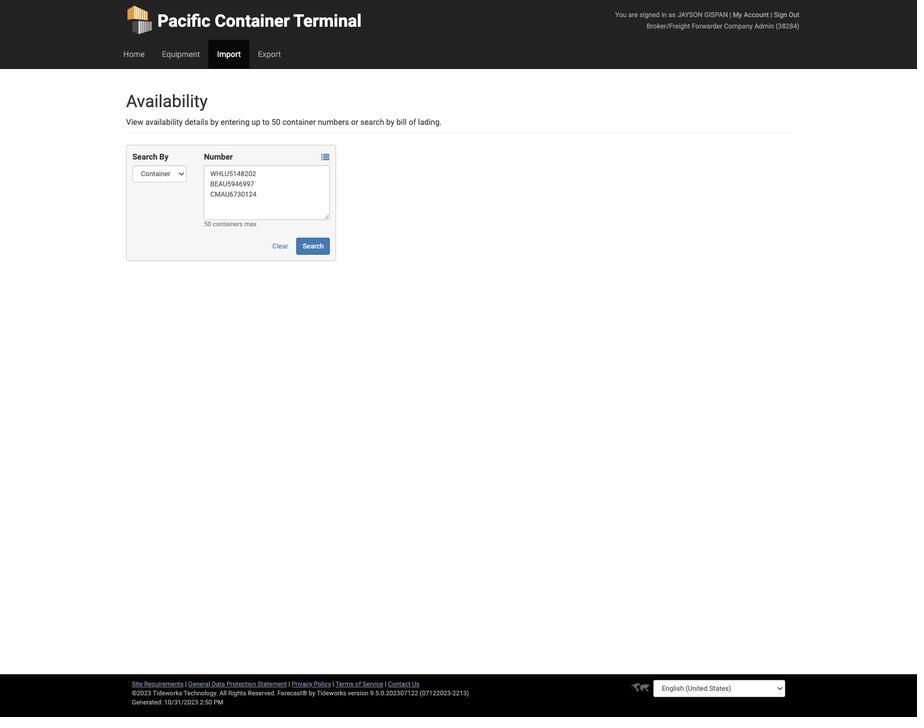 Task type: describe. For each thing, give the bounding box(es) containing it.
service
[[363, 681, 383, 689]]

Number text field
[[204, 165, 330, 220]]

max
[[244, 221, 257, 228]]

export button
[[249, 40, 290, 68]]

general
[[188, 681, 210, 689]]

availability
[[145, 118, 183, 127]]

pm
[[214, 700, 223, 707]]

by
[[159, 152, 168, 162]]

2213)
[[452, 691, 469, 698]]

lading.
[[418, 118, 442, 127]]

equipment
[[162, 50, 200, 59]]

my account link
[[733, 11, 769, 19]]

requirements
[[144, 681, 184, 689]]

sign
[[774, 11, 787, 19]]

| left the sign
[[771, 11, 772, 19]]

(38284)
[[776, 22, 800, 30]]

export
[[258, 50, 281, 59]]

are
[[628, 11, 638, 19]]

terms
[[336, 681, 354, 689]]

gispan
[[704, 11, 728, 19]]

| left my
[[730, 11, 731, 19]]

availability
[[126, 91, 208, 111]]

tideworks
[[317, 691, 346, 698]]

site
[[132, 681, 143, 689]]

container
[[282, 118, 316, 127]]

9.5.0.202307122
[[370, 691, 418, 698]]

you
[[615, 11, 627, 19]]

containers
[[213, 221, 243, 228]]

as
[[668, 11, 676, 19]]

entering
[[221, 118, 250, 127]]

search button
[[296, 238, 330, 255]]

you are signed in as jayson gispan | my account | sign out broker/freight forwarder company admin (38284)
[[615, 11, 800, 30]]

home button
[[115, 40, 153, 68]]

50 containers max
[[204, 221, 257, 228]]

up
[[252, 118, 260, 127]]

details
[[185, 118, 208, 127]]

| left general
[[185, 681, 187, 689]]

my
[[733, 11, 742, 19]]

statement
[[257, 681, 287, 689]]

search by
[[132, 152, 168, 162]]

site requirements | general data protection statement | privacy policy | terms of service | contact us ©2023 tideworks technology. all rights reserved. forecast® by tideworks version 9.5.0.202307122 (07122023-2213) generated: 10/31/2023 2:50 pm
[[132, 681, 469, 707]]

number
[[204, 152, 233, 162]]

show list image
[[321, 154, 329, 162]]

home
[[123, 50, 145, 59]]

or
[[351, 118, 358, 127]]

data
[[212, 681, 225, 689]]

contact
[[388, 681, 410, 689]]

pacific container terminal
[[158, 11, 362, 31]]

privacy
[[292, 681, 312, 689]]

version
[[348, 691, 369, 698]]

1 vertical spatial 50
[[204, 221, 211, 228]]

search for search by
[[132, 152, 157, 162]]

us
[[412, 681, 419, 689]]

of inside site requirements | general data protection statement | privacy policy | terms of service | contact us ©2023 tideworks technology. all rights reserved. forecast® by tideworks version 9.5.0.202307122 (07122023-2213) generated: 10/31/2023 2:50 pm
[[355, 681, 361, 689]]



Task type: vqa. For each thing, say whether or not it's contained in the screenshot.
forecast® by tideworks image
no



Task type: locate. For each thing, give the bounding box(es) containing it.
policy
[[314, 681, 331, 689]]

0 horizontal spatial 50
[[204, 221, 211, 228]]

0 vertical spatial 50
[[271, 118, 280, 127]]

privacy policy link
[[292, 681, 331, 689]]

broker/freight
[[647, 22, 690, 30]]

site requirements link
[[132, 681, 184, 689]]

clear button
[[266, 238, 294, 255]]

terminal
[[294, 11, 362, 31]]

0 horizontal spatial by
[[210, 118, 219, 127]]

50
[[271, 118, 280, 127], [204, 221, 211, 228]]

50 right to
[[271, 118, 280, 127]]

signed
[[640, 11, 660, 19]]

of
[[409, 118, 416, 127], [355, 681, 361, 689]]

| up 9.5.0.202307122
[[385, 681, 386, 689]]

in
[[661, 11, 667, 19]]

pacific
[[158, 11, 210, 31]]

technology.
[[184, 691, 218, 698]]

| up tideworks
[[333, 681, 334, 689]]

general data protection statement link
[[188, 681, 287, 689]]

1 horizontal spatial by
[[309, 691, 315, 698]]

50 left containers
[[204, 221, 211, 228]]

numbers
[[318, 118, 349, 127]]

search
[[360, 118, 384, 127]]

search right clear
[[303, 243, 324, 251]]

of up version
[[355, 681, 361, 689]]

0 vertical spatial search
[[132, 152, 157, 162]]

by inside site requirements | general data protection statement | privacy policy | terms of service | contact us ©2023 tideworks technology. all rights reserved. forecast® by tideworks version 9.5.0.202307122 (07122023-2213) generated: 10/31/2023 2:50 pm
[[309, 691, 315, 698]]

1 horizontal spatial 50
[[271, 118, 280, 127]]

1 vertical spatial search
[[303, 243, 324, 251]]

(07122023-
[[420, 691, 452, 698]]

1 horizontal spatial search
[[303, 243, 324, 251]]

bill
[[396, 118, 407, 127]]

out
[[789, 11, 800, 19]]

clear
[[272, 243, 288, 251]]

10/31/2023
[[164, 700, 198, 707]]

protection
[[226, 681, 256, 689]]

©2023 tideworks
[[132, 691, 182, 698]]

sign out link
[[774, 11, 800, 19]]

search left by
[[132, 152, 157, 162]]

account
[[744, 11, 769, 19]]

1 vertical spatial of
[[355, 681, 361, 689]]

by left bill
[[386, 118, 394, 127]]

0 horizontal spatial of
[[355, 681, 361, 689]]

container
[[215, 11, 290, 31]]

2 horizontal spatial by
[[386, 118, 394, 127]]

search
[[132, 152, 157, 162], [303, 243, 324, 251]]

by
[[210, 118, 219, 127], [386, 118, 394, 127], [309, 691, 315, 698]]

2:50
[[200, 700, 212, 707]]

pacific container terminal link
[[126, 0, 362, 40]]

import
[[217, 50, 241, 59]]

view
[[126, 118, 143, 127]]

all
[[219, 691, 227, 698]]

by down privacy policy link on the left bottom of page
[[309, 691, 315, 698]]

search inside button
[[303, 243, 324, 251]]

0 vertical spatial of
[[409, 118, 416, 127]]

jayson
[[677, 11, 703, 19]]

reserved.
[[248, 691, 276, 698]]

to
[[262, 118, 270, 127]]

forecast®
[[277, 691, 307, 698]]

generated:
[[132, 700, 163, 707]]

by right details
[[210, 118, 219, 127]]

admin
[[754, 22, 774, 30]]

terms of service link
[[336, 681, 383, 689]]

| up forecast® on the left
[[288, 681, 290, 689]]

import button
[[209, 40, 249, 68]]

equipment button
[[153, 40, 209, 68]]

|
[[730, 11, 731, 19], [771, 11, 772, 19], [185, 681, 187, 689], [288, 681, 290, 689], [333, 681, 334, 689], [385, 681, 386, 689]]

search for search
[[303, 243, 324, 251]]

company
[[724, 22, 753, 30]]

0 horizontal spatial search
[[132, 152, 157, 162]]

forwarder
[[692, 22, 722, 30]]

of right bill
[[409, 118, 416, 127]]

contact us link
[[388, 681, 419, 689]]

view availability details by entering up to 50 container numbers or search by bill of lading.
[[126, 118, 442, 127]]

1 horizontal spatial of
[[409, 118, 416, 127]]

rights
[[228, 691, 246, 698]]



